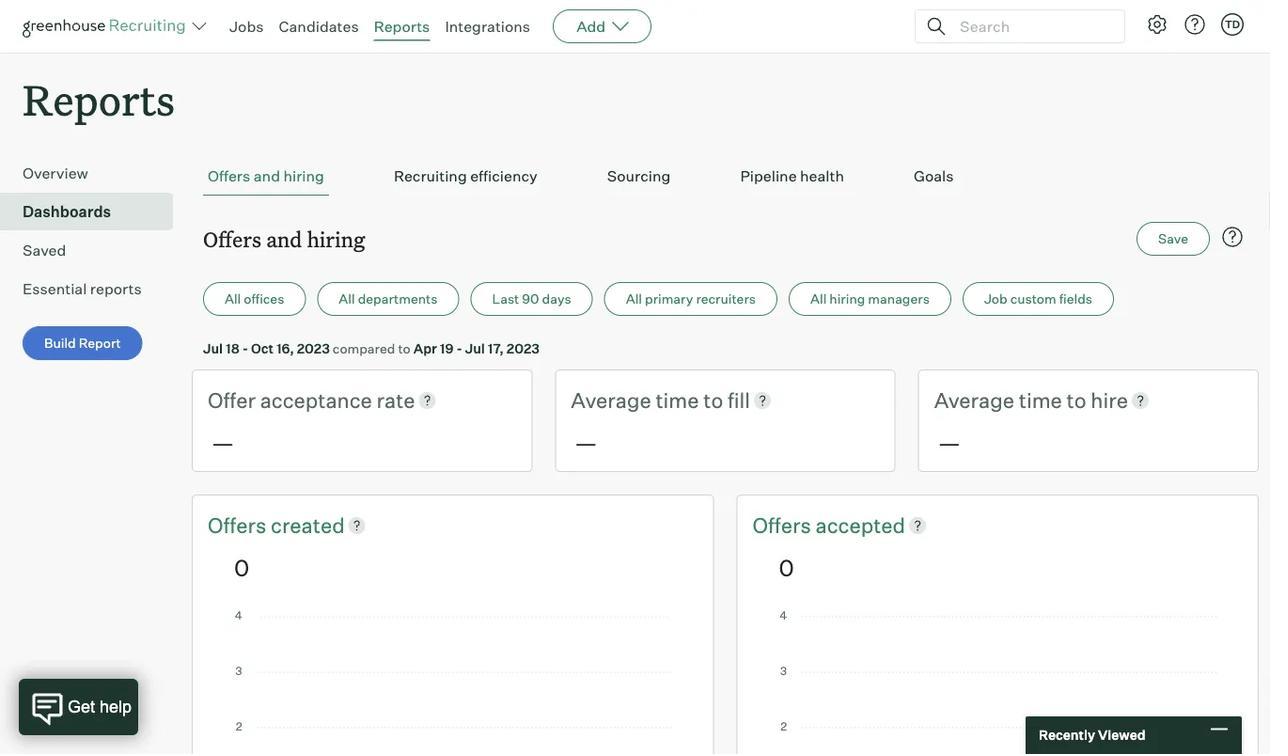 Task type: vqa. For each thing, say whether or not it's contained in the screenshot.
the right TO
yes



Task type: describe. For each thing, give the bounding box(es) containing it.
all for all hiring managers
[[811, 291, 827, 307]]

1 vertical spatial and
[[266, 225, 302, 253]]

integrations
[[445, 17, 530, 36]]

configure image
[[1146, 13, 1169, 36]]

offers link for created
[[208, 511, 271, 540]]

1 jul from the left
[[203, 340, 223, 357]]

17,
[[488, 340, 504, 357]]

created
[[271, 512, 345, 538]]

save button
[[1137, 222, 1210, 256]]

1 vertical spatial offers and hiring
[[203, 225, 365, 253]]

saved link
[[23, 239, 165, 262]]

2 2023 from the left
[[507, 340, 540, 357]]

integrations link
[[445, 17, 530, 36]]

— for fill
[[575, 428, 597, 457]]

rate
[[377, 387, 415, 413]]

all for all offices
[[225, 291, 241, 307]]

time for hire
[[1019, 387, 1062, 413]]

19
[[440, 340, 454, 357]]

average for hire
[[934, 387, 1015, 413]]

compared
[[333, 340, 395, 357]]

job custom fields button
[[963, 282, 1114, 316]]

report
[[79, 335, 121, 351]]

1 2023 from the left
[[297, 340, 330, 357]]

average time to for hire
[[934, 387, 1091, 413]]

fields
[[1060, 291, 1093, 307]]

oct
[[251, 340, 274, 357]]

2 vertical spatial hiring
[[830, 291, 865, 307]]

pipeline
[[740, 167, 797, 185]]

recruiting efficiency button
[[389, 157, 542, 196]]

build
[[44, 335, 76, 351]]

accepted link
[[816, 511, 906, 540]]

1 — from the left
[[212, 428, 234, 457]]

0 for created
[[234, 553, 249, 581]]

faq image
[[1221, 226, 1244, 248]]

all for all primary recruiters
[[626, 291, 642, 307]]

all hiring managers button
[[789, 282, 952, 316]]

sourcing button
[[603, 157, 676, 196]]

essential
[[23, 279, 87, 298]]

0 for accepted
[[779, 553, 794, 581]]

td button
[[1221, 13, 1244, 36]]

reports
[[90, 279, 142, 298]]

0 horizontal spatial to
[[398, 340, 411, 357]]

health
[[800, 167, 844, 185]]

all departments button
[[317, 282, 459, 316]]

jul 18 - oct 16, 2023 compared to apr 19 - jul 17, 2023
[[203, 340, 540, 357]]

dashboards link
[[23, 200, 165, 223]]

jobs
[[229, 17, 264, 36]]

reports link
[[374, 17, 430, 36]]

— for hire
[[938, 428, 961, 457]]

managers
[[868, 291, 930, 307]]

primary
[[645, 291, 693, 307]]

all offices button
[[203, 282, 306, 316]]

build report
[[44, 335, 121, 351]]

18
[[226, 340, 240, 357]]

goals button
[[909, 157, 959, 196]]

viewed
[[1098, 727, 1146, 743]]

job
[[984, 291, 1008, 307]]

custom
[[1011, 291, 1057, 307]]

candidates link
[[279, 17, 359, 36]]



Task type: locate. For each thing, give the bounding box(es) containing it.
saved
[[23, 241, 66, 260]]

all
[[225, 291, 241, 307], [339, 291, 355, 307], [626, 291, 642, 307], [811, 291, 827, 307]]

0 horizontal spatial reports
[[23, 71, 175, 127]]

essential reports
[[23, 279, 142, 298]]

- right 18 at the left
[[242, 340, 248, 357]]

jul left 18 at the left
[[203, 340, 223, 357]]

0 vertical spatial reports
[[374, 17, 430, 36]]

time for fill
[[656, 387, 699, 413]]

average
[[571, 387, 651, 413], [934, 387, 1015, 413]]

2 — from the left
[[575, 428, 597, 457]]

tab list containing offers and hiring
[[203, 157, 1248, 196]]

acceptance
[[260, 387, 372, 413]]

offer
[[208, 387, 256, 413]]

pipeline health
[[740, 167, 844, 185]]

all left primary
[[626, 291, 642, 307]]

to
[[398, 340, 411, 357], [704, 387, 723, 413], [1067, 387, 1087, 413]]

offers and hiring button
[[203, 157, 329, 196]]

all left departments
[[339, 291, 355, 307]]

1 average from the left
[[571, 387, 651, 413]]

4 all from the left
[[811, 291, 827, 307]]

all primary recruiters
[[626, 291, 756, 307]]

recently
[[1039, 727, 1095, 743]]

1 time from the left
[[656, 387, 699, 413]]

0
[[234, 553, 249, 581], [779, 553, 794, 581]]

goals
[[914, 167, 954, 185]]

1 horizontal spatial 0
[[779, 553, 794, 581]]

efficiency
[[470, 167, 538, 185]]

1 horizontal spatial jul
[[465, 340, 485, 357]]

0 vertical spatial offers and hiring
[[208, 167, 324, 185]]

1 horizontal spatial to
[[704, 387, 723, 413]]

offers link for accepted
[[753, 511, 816, 540]]

1 0 from the left
[[234, 553, 249, 581]]

3 — from the left
[[938, 428, 961, 457]]

2 xychart image from the left
[[779, 611, 1217, 754]]

2 average time to from the left
[[934, 387, 1091, 413]]

sourcing
[[607, 167, 671, 185]]

0 horizontal spatial —
[[212, 428, 234, 457]]

apr
[[414, 340, 437, 357]]

2 0 from the left
[[779, 553, 794, 581]]

job custom fields
[[984, 291, 1093, 307]]

2 all from the left
[[339, 291, 355, 307]]

to left fill
[[704, 387, 723, 413]]

to for hire
[[1067, 387, 1087, 413]]

1 xychart image from the left
[[234, 611, 672, 754]]

-
[[242, 340, 248, 357], [456, 340, 462, 357]]

build report button
[[23, 326, 143, 360]]

greenhouse recruiting image
[[23, 15, 192, 38]]

1 horizontal spatial offers link
[[753, 511, 816, 540]]

offers inside button
[[208, 167, 250, 185]]

tab list
[[203, 157, 1248, 196]]

accepted
[[816, 512, 906, 538]]

dashboards
[[23, 202, 111, 221]]

recruiting
[[394, 167, 467, 185]]

td button
[[1218, 9, 1248, 39]]

2 jul from the left
[[465, 340, 485, 357]]

1 offers link from the left
[[208, 511, 271, 540]]

offers and hiring inside button
[[208, 167, 324, 185]]

2023 right 17,
[[507, 340, 540, 357]]

2 horizontal spatial —
[[938, 428, 961, 457]]

last 90 days
[[492, 291, 571, 307]]

offers link
[[208, 511, 271, 540], [753, 511, 816, 540]]

average time to for fill
[[571, 387, 728, 413]]

reports
[[374, 17, 430, 36], [23, 71, 175, 127]]

1 horizontal spatial time
[[1019, 387, 1062, 413]]

hire
[[1091, 387, 1128, 413]]

time
[[656, 387, 699, 413], [1019, 387, 1062, 413]]

overview link
[[23, 162, 165, 184]]

2 offers link from the left
[[753, 511, 816, 540]]

1 vertical spatial reports
[[23, 71, 175, 127]]

average time to
[[571, 387, 728, 413], [934, 387, 1091, 413]]

created link
[[271, 511, 345, 540]]

2023 right 16,
[[297, 340, 330, 357]]

1 horizontal spatial —
[[575, 428, 597, 457]]

1 horizontal spatial reports
[[374, 17, 430, 36]]

90
[[522, 291, 539, 307]]

1 horizontal spatial -
[[456, 340, 462, 357]]

overview
[[23, 164, 88, 183]]

all inside button
[[225, 291, 241, 307]]

average for fill
[[571, 387, 651, 413]]

jobs link
[[229, 17, 264, 36]]

all left offices
[[225, 291, 241, 307]]

pipeline health button
[[736, 157, 849, 196]]

add
[[577, 17, 606, 36]]

- right 19
[[456, 340, 462, 357]]

—
[[212, 428, 234, 457], [575, 428, 597, 457], [938, 428, 961, 457]]

xychart image
[[234, 611, 672, 754], [779, 611, 1217, 754]]

1 - from the left
[[242, 340, 248, 357]]

offers
[[208, 167, 250, 185], [203, 225, 261, 253], [208, 512, 271, 538], [753, 512, 816, 538]]

2 time from the left
[[1019, 387, 1062, 413]]

1 horizontal spatial xychart image
[[779, 611, 1217, 754]]

add button
[[553, 9, 652, 43]]

3 all from the left
[[626, 291, 642, 307]]

jul
[[203, 340, 223, 357], [465, 340, 485, 357]]

1 horizontal spatial 2023
[[507, 340, 540, 357]]

fill
[[728, 387, 750, 413]]

recruiting efficiency
[[394, 167, 538, 185]]

all departments
[[339, 291, 438, 307]]

time left fill
[[656, 387, 699, 413]]

1 horizontal spatial average time to
[[934, 387, 1091, 413]]

0 vertical spatial and
[[254, 167, 280, 185]]

16,
[[276, 340, 294, 357]]

1 average time to from the left
[[571, 387, 728, 413]]

all primary recruiters button
[[604, 282, 778, 316]]

0 horizontal spatial offers link
[[208, 511, 271, 540]]

td
[[1225, 18, 1240, 31]]

0 horizontal spatial xychart image
[[234, 611, 672, 754]]

all offices
[[225, 291, 284, 307]]

days
[[542, 291, 571, 307]]

0 horizontal spatial 0
[[234, 553, 249, 581]]

1 horizontal spatial average
[[934, 387, 1015, 413]]

2 - from the left
[[456, 340, 462, 357]]

Search text field
[[955, 13, 1108, 40]]

to left the hire
[[1067, 387, 1087, 413]]

to for fill
[[704, 387, 723, 413]]

0 horizontal spatial time
[[656, 387, 699, 413]]

0 vertical spatial hiring
[[283, 167, 324, 185]]

jul left 17,
[[465, 340, 485, 357]]

offer acceptance
[[208, 387, 377, 413]]

2 average from the left
[[934, 387, 1015, 413]]

xychart image for accepted
[[779, 611, 1217, 754]]

1 vertical spatial hiring
[[307, 225, 365, 253]]

0 horizontal spatial jul
[[203, 340, 223, 357]]

last 90 days button
[[471, 282, 593, 316]]

and
[[254, 167, 280, 185], [266, 225, 302, 253]]

candidates
[[279, 17, 359, 36]]

time left the hire
[[1019, 387, 1062, 413]]

recruiters
[[696, 291, 756, 307]]

0 horizontal spatial -
[[242, 340, 248, 357]]

essential reports link
[[23, 278, 165, 300]]

all left managers
[[811, 291, 827, 307]]

save
[[1159, 231, 1189, 247]]

all hiring managers
[[811, 291, 930, 307]]

departments
[[358, 291, 438, 307]]

0 horizontal spatial average time to
[[571, 387, 728, 413]]

last
[[492, 291, 519, 307]]

2023
[[297, 340, 330, 357], [507, 340, 540, 357]]

reports right candidates
[[374, 17, 430, 36]]

all for all departments
[[339, 291, 355, 307]]

offers and hiring
[[208, 167, 324, 185], [203, 225, 365, 253]]

1 all from the left
[[225, 291, 241, 307]]

2 horizontal spatial to
[[1067, 387, 1087, 413]]

reports down greenhouse recruiting image
[[23, 71, 175, 127]]

0 horizontal spatial 2023
[[297, 340, 330, 357]]

offices
[[244, 291, 284, 307]]

0 horizontal spatial average
[[571, 387, 651, 413]]

hiring
[[283, 167, 324, 185], [307, 225, 365, 253], [830, 291, 865, 307]]

recently viewed
[[1039, 727, 1146, 743]]

xychart image for created
[[234, 611, 672, 754]]

to left apr
[[398, 340, 411, 357]]

and inside button
[[254, 167, 280, 185]]



